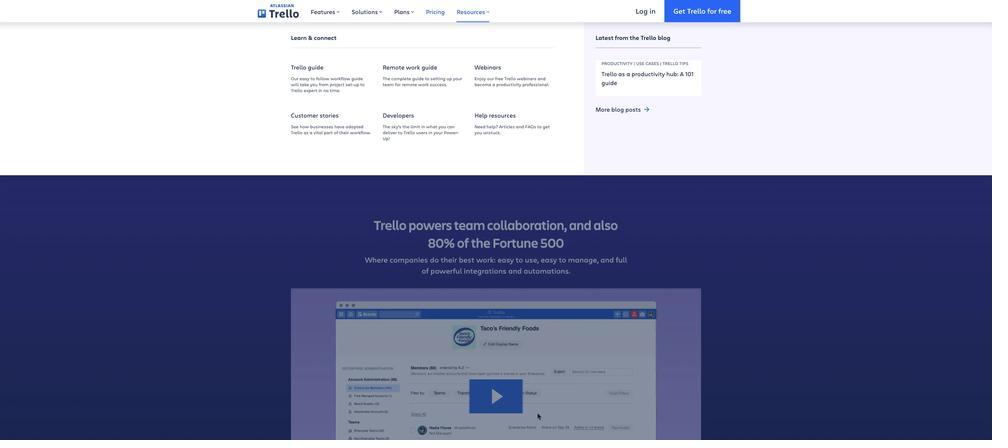 Task type: describe. For each thing, give the bounding box(es) containing it.
as inside the "productivity | use cases | trello tips trello as a productivity hub: a 101 guide"
[[619, 70, 625, 78]]

deliver
[[383, 129, 397, 135]]

2
[[448, 108, 452, 118]]

our
[[291, 76, 299, 81]]

manage,
[[568, 255, 599, 265]]

connect
[[314, 34, 337, 42]]

need help? articles and faqs to get you unstuck.
[[475, 123, 550, 135]]

help?
[[487, 123, 498, 129]]

to up "automations."
[[559, 255, 566, 265]]

bring
[[383, 97, 401, 107]]

integrations
[[464, 266, 507, 276]]

webinars
[[517, 76, 537, 81]]

help resources
[[475, 111, 516, 119]]

and left full
[[601, 255, 614, 265]]

million
[[291, 119, 315, 129]]

deadlines,
[[314, 97, 350, 107]]

video thumbnail image
[[291, 289, 701, 441]]

the complete guide to setting up your team for remote work success.
[[383, 76, 462, 87]]

what
[[426, 123, 437, 129]]

atlassian trello image
[[258, 4, 299, 18]]

cases
[[646, 60, 659, 66]]

do
[[430, 255, 439, 265]]

more
[[596, 106, 610, 113]]

become
[[475, 81, 492, 87]]

of down companies
[[422, 266, 429, 276]]

time.
[[330, 87, 340, 93]]

resources
[[489, 111, 516, 119]]

limit
[[411, 123, 420, 129]]

you inside the "need help? articles and faqs to get you unstuck."
[[475, 129, 482, 135]]

powers
[[409, 216, 452, 234]]

enjoy
[[475, 76, 486, 81]]

to inside the sky's the limit in what you can deliver to trello users in your power- up!
[[398, 129, 403, 135]]

a inside the "productivity | use cases | trello tips trello as a productivity hub: a 101 guide"
[[627, 70, 630, 78]]

to left use,
[[516, 255, 523, 265]]

solutions
[[352, 8, 378, 16]]

trello enterprise tasks, deadlines, projects. bring it all together with the project management tool that over 2 million teams love & 1000s of it admins trust.
[[291, 70, 452, 129]]

0 vertical spatial blog
[[658, 34, 671, 42]]

will
[[291, 81, 299, 87]]

free inside enjoy our free trello webinars and become a productivity professional.
[[495, 76, 503, 81]]

tool
[[398, 108, 412, 118]]

1 horizontal spatial for
[[708, 6, 717, 15]]

pricing link
[[420, 0, 451, 22]]

to left follow
[[311, 76, 315, 81]]

the inside trello powers team collaboration, and also 80% of the fortune 500 where companies do their best work: easy to use, easy to manage, and full of powerful integrations and automations.
[[471, 234, 491, 252]]

500
[[540, 234, 564, 252]]

blog inside 'link'
[[612, 106, 624, 113]]

adopted
[[346, 123, 364, 129]]

developers
[[383, 111, 414, 119]]

for inside the complete guide to setting up your team for remote work success.
[[395, 81, 401, 87]]

trello inside see how businesses have adopted trello as a vital part of their workflow.
[[291, 129, 303, 135]]

it
[[396, 119, 402, 129]]

0 vertical spatial free
[[719, 6, 732, 15]]

can
[[447, 123, 455, 129]]

enterprise
[[337, 70, 416, 94]]

and down fortune
[[509, 266, 522, 276]]

trello inside the sky's the limit in what you can deliver to trello users in your power- up!
[[404, 129, 415, 135]]

fortune
[[493, 234, 538, 252]]

and inside the "need help? articles and faqs to get you unstuck."
[[516, 123, 524, 129]]

to inside the complete guide to setting up your team for remote work success.
[[425, 76, 430, 81]]

collaboration,
[[487, 216, 567, 234]]

take
[[300, 81, 309, 87]]

resources
[[457, 8, 485, 16]]

see how businesses have adopted trello as a vital part of their workflow.
[[291, 123, 371, 135]]

in inside our easy to follow workflow guide will take you from project set-up to trello expert in no time.
[[319, 87, 322, 93]]

& inside the trello enterprise tasks, deadlines, projects. bring it all together with the project management tool that over 2 million teams love & 1000s of it admins trust.
[[357, 119, 363, 129]]

team inside the complete guide to setting up your team for remote work success.
[[383, 81, 394, 87]]

need
[[475, 123, 486, 129]]

resources button
[[451, 0, 496, 22]]

articles
[[499, 123, 515, 129]]

2 horizontal spatial easy
[[541, 255, 557, 265]]

companies
[[390, 255, 428, 265]]

1 | from the left
[[634, 60, 635, 66]]

expert
[[304, 87, 317, 93]]

a
[[680, 70, 684, 78]]

the for developers
[[383, 123, 390, 129]]

log in link
[[627, 0, 665, 22]]

up inside the complete guide to setting up your team for remote work success.
[[447, 76, 452, 81]]

no
[[323, 87, 329, 93]]

from inside our easy to follow workflow guide will take you from project set-up to trello expert in no time.
[[319, 81, 329, 87]]

complete
[[391, 76, 411, 81]]

use
[[636, 60, 645, 66]]

remote
[[402, 81, 417, 87]]

trello inside the trello enterprise tasks, deadlines, projects. bring it all together with the project management tool that over 2 million teams love & 1000s of it admins trust.
[[291, 70, 334, 94]]

how
[[300, 123, 309, 129]]

1 horizontal spatial from
[[615, 34, 629, 42]]

latest from the trello blog
[[596, 34, 671, 42]]

productivity inside enjoy our free trello webinars and become a productivity professional.
[[496, 81, 521, 87]]

remote work guide
[[383, 63, 437, 71]]

productivity | use cases | trello tips trello as a productivity hub: a 101 guide
[[602, 60, 694, 87]]

learn & connect
[[291, 34, 337, 42]]

have
[[335, 123, 345, 129]]

customer
[[291, 111, 318, 119]]

unstuck.
[[483, 129, 501, 135]]

learn
[[291, 34, 307, 42]]

1 horizontal spatial easy
[[498, 255, 514, 265]]

trello guide
[[291, 63, 324, 71]]



Task type: locate. For each thing, give the bounding box(es) containing it.
1 horizontal spatial &
[[357, 119, 363, 129]]

features
[[311, 8, 335, 16]]

trello powers team collaboration, and also 80% of the fortune 500 where companies do their best work: easy to use, easy to manage, and full of powerful integrations and automations.
[[365, 216, 627, 276]]

get
[[674, 6, 686, 15]]

1 the from the top
[[383, 76, 390, 81]]

team inside trello powers team collaboration, and also 80% of the fortune 500 where companies do their best work: easy to use, easy to manage, and full of powerful integrations and automations.
[[454, 216, 485, 234]]

| left use
[[634, 60, 635, 66]]

&
[[308, 34, 313, 42], [357, 119, 363, 129]]

work up 'complete'
[[406, 63, 420, 71]]

the down remote on the left of page
[[383, 76, 390, 81]]

with
[[291, 108, 307, 118]]

as down the productivity
[[619, 70, 625, 78]]

team
[[383, 81, 394, 87], [454, 216, 485, 234]]

up!
[[383, 135, 390, 141]]

0 horizontal spatial up
[[354, 81, 359, 87]]

a for customer stories
[[310, 129, 313, 135]]

your down trust.
[[434, 129, 443, 135]]

up right the setting at the top of page
[[447, 76, 452, 81]]

for left remote in the top left of the page
[[395, 81, 401, 87]]

work inside the complete guide to setting up your team for remote work success.
[[418, 81, 429, 87]]

a inside enjoy our free trello webinars and become a productivity professional.
[[493, 81, 495, 87]]

a
[[627, 70, 630, 78], [493, 81, 495, 87], [310, 129, 313, 135]]

users
[[416, 129, 428, 135]]

to inside the "need help? articles and faqs to get you unstuck."
[[537, 123, 542, 129]]

solutions button
[[346, 0, 388, 22]]

work:
[[476, 255, 496, 265]]

1 horizontal spatial free
[[719, 6, 732, 15]]

1 horizontal spatial |
[[660, 60, 662, 66]]

guide inside our easy to follow workflow guide will take you from project set-up to trello expert in no time.
[[351, 76, 363, 81]]

guide inside the complete guide to setting up your team for remote work success.
[[412, 76, 424, 81]]

easy inside our easy to follow workflow guide will take you from project set-up to trello expert in no time.
[[300, 76, 310, 81]]

& up workflow.
[[357, 119, 363, 129]]

0 horizontal spatial easy
[[300, 76, 310, 81]]

0 horizontal spatial productivity
[[496, 81, 521, 87]]

0 vertical spatial your
[[453, 76, 462, 81]]

1 horizontal spatial a
[[493, 81, 495, 87]]

0 horizontal spatial team
[[383, 81, 394, 87]]

0 horizontal spatial you
[[310, 81, 318, 87]]

a for webinars
[[493, 81, 495, 87]]

trello inside trello powers team collaboration, and also 80% of the fortune 500 where companies do their best work: easy to use, easy to manage, and full of powerful integrations and automations.
[[374, 216, 407, 234]]

your inside the complete guide to setting up your team for remote work success.
[[453, 76, 462, 81]]

of up best
[[457, 234, 469, 252]]

1 vertical spatial the
[[383, 123, 390, 129]]

our easy to follow workflow guide will take you from project set-up to trello expert in no time.
[[291, 76, 365, 93]]

stories
[[320, 111, 339, 119]]

the inside the sky's the limit in what you can deliver to trello users in your power- up!
[[383, 123, 390, 129]]

you
[[310, 81, 318, 87], [439, 123, 446, 129], [475, 129, 482, 135]]

1 vertical spatial blog
[[612, 106, 624, 113]]

guide inside the "productivity | use cases | trello tips trello as a productivity hub: a 101 guide"
[[602, 79, 617, 87]]

over
[[431, 108, 446, 118]]

project down 'deadlines,'
[[322, 108, 347, 118]]

of left "it"
[[387, 119, 394, 129]]

plans
[[394, 8, 410, 16]]

0 horizontal spatial |
[[634, 60, 635, 66]]

0 vertical spatial &
[[308, 34, 313, 42]]

where
[[365, 255, 388, 265]]

in left no
[[319, 87, 322, 93]]

1 vertical spatial &
[[357, 119, 363, 129]]

1 horizontal spatial you
[[439, 123, 446, 129]]

hub:
[[667, 70, 679, 78]]

0 vertical spatial team
[[383, 81, 394, 87]]

and left also
[[569, 216, 592, 234]]

0 horizontal spatial as
[[304, 129, 309, 135]]

0 vertical spatial the
[[383, 76, 390, 81]]

team up 'bring'
[[383, 81, 394, 87]]

productivity right our
[[496, 81, 521, 87]]

use,
[[525, 255, 539, 265]]

productivity inside the "productivity | use cases | trello tips trello as a productivity hub: a 101 guide"
[[632, 70, 665, 78]]

your right the setting at the top of page
[[453, 76, 462, 81]]

admins
[[404, 119, 430, 129]]

1 horizontal spatial team
[[454, 216, 485, 234]]

also
[[594, 216, 618, 234]]

you right take
[[310, 81, 318, 87]]

project inside the trello enterprise tasks, deadlines, projects. bring it all together with the project management tool that over 2 million teams love & 1000s of it admins trust.
[[322, 108, 347, 118]]

faqs
[[525, 123, 536, 129]]

a inside see how businesses have adopted trello as a vital part of their workflow.
[[310, 129, 313, 135]]

blog up cases
[[658, 34, 671, 42]]

2 horizontal spatial a
[[627, 70, 630, 78]]

automations.
[[524, 266, 571, 276]]

projects.
[[352, 97, 381, 107]]

help
[[475, 111, 488, 119]]

1 vertical spatial team
[[454, 216, 485, 234]]

in right the users
[[429, 129, 433, 135]]

businesses
[[310, 123, 333, 129]]

sky's
[[391, 123, 401, 129]]

enjoy our free trello webinars and become a productivity professional.
[[475, 76, 549, 87]]

0 vertical spatial their
[[339, 129, 349, 135]]

as inside see how businesses have adopted trello as a vital part of their workflow.
[[304, 129, 309, 135]]

productivity down cases
[[632, 70, 665, 78]]

0 horizontal spatial your
[[434, 129, 443, 135]]

and right 'webinars'
[[538, 76, 546, 81]]

of inside see how businesses have adopted trello as a vital part of their workflow.
[[334, 129, 338, 135]]

setting
[[431, 76, 446, 81]]

our
[[487, 76, 494, 81]]

team up best
[[454, 216, 485, 234]]

to down "it"
[[398, 129, 403, 135]]

easy
[[300, 76, 310, 81], [498, 255, 514, 265], [541, 255, 557, 265]]

video element
[[291, 289, 701, 441]]

power-
[[444, 129, 459, 135]]

guide down the productivity
[[602, 79, 617, 87]]

the right "it"
[[403, 123, 410, 129]]

2 vertical spatial a
[[310, 129, 313, 135]]

the inside the trello enterprise tasks, deadlines, projects. bring it all together with the project management tool that over 2 million teams love & 1000s of it admins trust.
[[309, 108, 321, 118]]

1 vertical spatial free
[[495, 76, 503, 81]]

get trello for free link
[[665, 0, 741, 22]]

1000s
[[364, 119, 386, 129]]

from left 'time.'
[[319, 81, 329, 87]]

0 horizontal spatial &
[[308, 34, 313, 42]]

features button
[[305, 0, 346, 22]]

1 horizontal spatial their
[[441, 255, 457, 265]]

easy up "automations."
[[541, 255, 557, 265]]

that
[[414, 108, 429, 118]]

& right learn on the left of page
[[308, 34, 313, 42]]

0 vertical spatial from
[[615, 34, 629, 42]]

up inside our easy to follow workflow guide will take you from project set-up to trello expert in no time.
[[354, 81, 359, 87]]

a right become
[[493, 81, 495, 87]]

their up powerful
[[441, 255, 457, 265]]

the for remote work guide
[[383, 76, 390, 81]]

0 vertical spatial a
[[627, 70, 630, 78]]

1 horizontal spatial your
[[453, 76, 462, 81]]

trello
[[687, 6, 706, 15], [641, 34, 657, 42], [663, 60, 679, 66], [291, 63, 306, 71], [602, 70, 617, 78], [291, 70, 334, 94], [505, 76, 516, 81], [291, 87, 303, 93], [291, 129, 303, 135], [404, 129, 415, 135], [374, 216, 407, 234]]

easy right our
[[300, 76, 310, 81]]

project inside our easy to follow workflow guide will take you from project set-up to trello expert in no time.
[[330, 81, 345, 87]]

0 vertical spatial work
[[406, 63, 420, 71]]

set-
[[346, 81, 354, 87]]

get
[[543, 123, 550, 129]]

posts
[[626, 106, 641, 113]]

to left the setting at the top of page
[[425, 76, 430, 81]]

log in
[[636, 6, 656, 15]]

to left get
[[537, 123, 542, 129]]

the left sky's
[[383, 123, 390, 129]]

blog
[[658, 34, 671, 42], [612, 106, 624, 113]]

trello inside our easy to follow workflow guide will take you from project set-up to trello expert in no time.
[[291, 87, 303, 93]]

the up use
[[630, 34, 639, 42]]

you left unstuck. at the top
[[475, 129, 482, 135]]

1 horizontal spatial productivity
[[632, 70, 665, 78]]

log
[[636, 6, 648, 15]]

0 vertical spatial as
[[619, 70, 625, 78]]

| right cases
[[660, 60, 662, 66]]

more blog posts
[[596, 106, 641, 113]]

for right get
[[708, 6, 717, 15]]

1 horizontal spatial blog
[[658, 34, 671, 42]]

tasks,
[[291, 97, 312, 107]]

free
[[719, 6, 732, 15], [495, 76, 503, 81]]

as down million
[[304, 129, 309, 135]]

you inside our easy to follow workflow guide will take you from project set-up to trello expert in no time.
[[310, 81, 318, 87]]

a left vital
[[310, 129, 313, 135]]

the inside the complete guide to setting up your team for remote work success.
[[383, 76, 390, 81]]

plans button
[[388, 0, 420, 22]]

0 vertical spatial for
[[708, 6, 717, 15]]

an image of a trello enterprise board image
[[467, 44, 701, 166]]

of inside the trello enterprise tasks, deadlines, projects. bring it all together with the project management tool that over 2 million teams love & 1000s of it admins trust.
[[387, 119, 394, 129]]

as
[[619, 70, 625, 78], [304, 129, 309, 135]]

trust.
[[432, 119, 451, 129]]

pricing
[[426, 8, 445, 16]]

project left set-
[[330, 81, 345, 87]]

0 horizontal spatial free
[[495, 76, 503, 81]]

your
[[453, 76, 462, 81], [434, 129, 443, 135]]

productivity
[[602, 60, 633, 66]]

teams
[[317, 119, 339, 129]]

in right the limit at left
[[421, 123, 425, 129]]

workflow.
[[350, 129, 371, 135]]

love
[[341, 119, 355, 129]]

1 vertical spatial from
[[319, 81, 329, 87]]

1 vertical spatial as
[[304, 129, 309, 135]]

the inside the sky's the limit in what you can deliver to trello users in your power- up!
[[403, 123, 410, 129]]

success.
[[430, 81, 447, 87]]

1 vertical spatial their
[[441, 255, 457, 265]]

1 horizontal spatial up
[[447, 76, 452, 81]]

and inside enjoy our free trello webinars and become a productivity professional.
[[538, 76, 546, 81]]

full
[[616, 255, 627, 265]]

2 horizontal spatial you
[[475, 129, 482, 135]]

1 vertical spatial a
[[493, 81, 495, 87]]

guide up follow
[[308, 63, 324, 71]]

2 the from the top
[[383, 123, 390, 129]]

management
[[349, 108, 396, 118]]

latest
[[596, 34, 614, 42]]

1 vertical spatial your
[[434, 129, 443, 135]]

customer stories
[[291, 111, 339, 119]]

from
[[615, 34, 629, 42], [319, 81, 329, 87]]

from right 'latest'
[[615, 34, 629, 42]]

their inside trello powers team collaboration, and also 80% of the fortune 500 where companies do their best work: easy to use, easy to manage, and full of powerful integrations and automations.
[[441, 255, 457, 265]]

0 vertical spatial project
[[330, 81, 345, 87]]

in right log
[[650, 6, 656, 15]]

a down the productivity
[[627, 70, 630, 78]]

see
[[291, 123, 299, 129]]

to right set-
[[360, 81, 365, 87]]

0 vertical spatial productivity
[[632, 70, 665, 78]]

blog right more
[[612, 106, 624, 113]]

0 horizontal spatial for
[[395, 81, 401, 87]]

the up work:
[[471, 234, 491, 252]]

of right part
[[334, 129, 338, 135]]

together
[[421, 97, 451, 107]]

guide down remote work guide
[[412, 76, 424, 81]]

up right workflow
[[354, 81, 359, 87]]

0 horizontal spatial blog
[[612, 106, 624, 113]]

you left can on the top left of the page
[[439, 123, 446, 129]]

best
[[459, 255, 475, 265]]

1 horizontal spatial as
[[619, 70, 625, 78]]

0 horizontal spatial their
[[339, 129, 349, 135]]

webinars
[[475, 63, 501, 71]]

it
[[403, 97, 408, 107]]

of
[[387, 119, 394, 129], [334, 129, 338, 135], [457, 234, 469, 252], [422, 266, 429, 276]]

powerful
[[431, 266, 462, 276]]

guide
[[308, 63, 324, 71], [422, 63, 437, 71], [351, 76, 363, 81], [412, 76, 424, 81], [602, 79, 617, 87]]

the up businesses
[[309, 108, 321, 118]]

project
[[330, 81, 345, 87], [322, 108, 347, 118]]

0 horizontal spatial a
[[310, 129, 313, 135]]

their down love
[[339, 129, 349, 135]]

2 | from the left
[[660, 60, 662, 66]]

you inside the sky's the limit in what you can deliver to trello users in your power- up!
[[439, 123, 446, 129]]

and
[[538, 76, 546, 81], [516, 123, 524, 129], [569, 216, 592, 234], [601, 255, 614, 265], [509, 266, 522, 276]]

1 vertical spatial work
[[418, 81, 429, 87]]

guide up the setting at the top of page
[[422, 63, 437, 71]]

their inside see how businesses have adopted trello as a vital part of their workflow.
[[339, 129, 349, 135]]

1 vertical spatial productivity
[[496, 81, 521, 87]]

and left faqs
[[516, 123, 524, 129]]

0 horizontal spatial from
[[319, 81, 329, 87]]

101
[[685, 70, 694, 78]]

the sky's the limit in what you can deliver to trello users in your power- up!
[[383, 123, 459, 141]]

easy right work:
[[498, 255, 514, 265]]

guide right workflow
[[351, 76, 363, 81]]

1 vertical spatial project
[[322, 108, 347, 118]]

your inside the sky's the limit in what you can deliver to trello users in your power- up!
[[434, 129, 443, 135]]

work right remote in the top left of the page
[[418, 81, 429, 87]]

part
[[324, 129, 333, 135]]

trello inside enjoy our free trello webinars and become a productivity professional.
[[505, 76, 516, 81]]

1 vertical spatial for
[[395, 81, 401, 87]]



Task type: vqa. For each thing, say whether or not it's contained in the screenshot.


